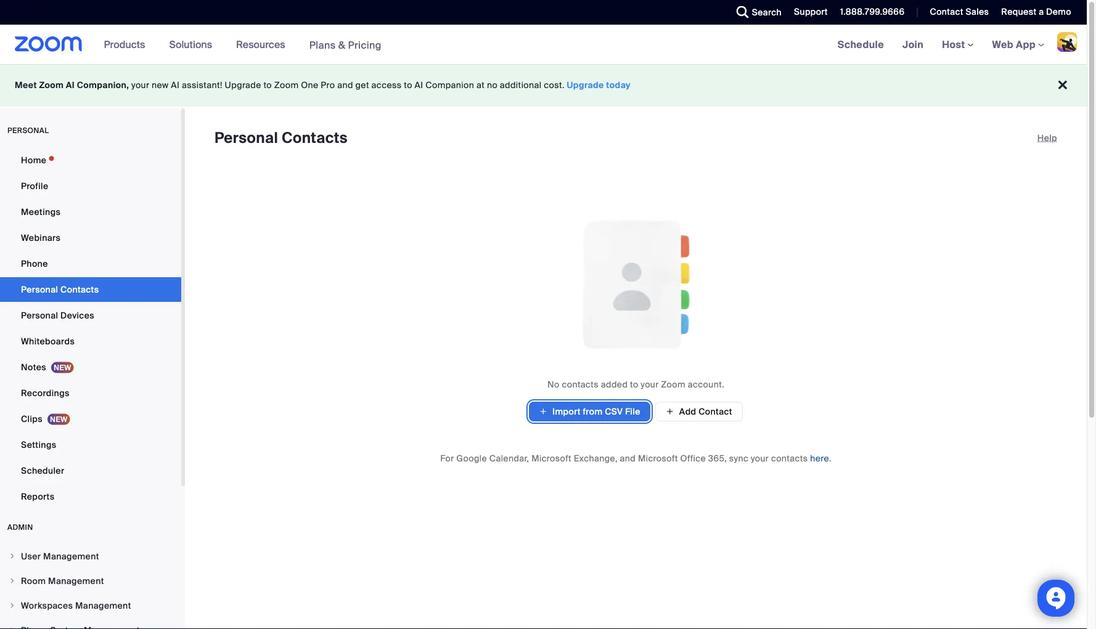 Task type: describe. For each thing, give the bounding box(es) containing it.
web app
[[993, 38, 1036, 51]]

2 ai from the left
[[171, 80, 180, 91]]

here
[[811, 453, 830, 465]]

upgrade today link
[[567, 80, 631, 91]]

for google calendar, microsoft exchange, and microsoft office 365, sync your contacts here .
[[441, 453, 832, 465]]

from
[[583, 406, 603, 418]]

companion
[[426, 80, 475, 91]]

meet zoom ai companion, your new ai assistant! upgrade to zoom one pro and get access to ai companion at no additional cost. upgrade today
[[15, 80, 631, 91]]

sync
[[730, 453, 749, 465]]

clips
[[21, 414, 43, 425]]

meetings
[[21, 206, 61, 218]]

settings
[[21, 440, 56, 451]]

help
[[1038, 132, 1058, 144]]

clips link
[[0, 407, 181, 432]]

added
[[601, 379, 628, 390]]

workspaces management
[[21, 601, 131, 612]]

2 upgrade from the left
[[567, 80, 604, 91]]

0 vertical spatial personal
[[215, 129, 278, 148]]

personal for personal contacts link
[[21, 284, 58, 295]]

add contact
[[680, 406, 733, 418]]

reports link
[[0, 485, 181, 510]]

personal contacts inside personal menu menu
[[21, 284, 99, 295]]

pro
[[321, 80, 335, 91]]

new
[[152, 80, 169, 91]]

meet
[[15, 80, 37, 91]]

plans & pricing
[[309, 38, 382, 51]]

whiteboards link
[[0, 329, 181, 354]]

personal menu menu
[[0, 148, 181, 511]]

room
[[21, 576, 46, 587]]

web
[[993, 38, 1014, 51]]

365,
[[709, 453, 727, 465]]

calendar,
[[490, 453, 530, 465]]

1 horizontal spatial contacts
[[282, 129, 348, 148]]

meetings link
[[0, 200, 181, 225]]

home
[[21, 155, 46, 166]]

and inside meet zoom ai companion, footer
[[338, 80, 353, 91]]

banner containing products
[[0, 25, 1088, 65]]

account.
[[688, 379, 725, 390]]

1 vertical spatial and
[[620, 453, 636, 465]]

notes
[[21, 362, 46, 373]]

host button
[[943, 38, 974, 51]]

your for to
[[641, 379, 659, 390]]

recordings link
[[0, 381, 181, 406]]

admin
[[7, 523, 33, 533]]

here link
[[811, 453, 830, 465]]

right image for workspaces management
[[9, 603, 16, 610]]

no contacts added to your zoom account.
[[548, 379, 725, 390]]

room management menu item
[[0, 570, 181, 593]]

your for companion,
[[131, 80, 149, 91]]

right image inside "user management" menu item
[[9, 553, 16, 561]]

contact inside add contact button
[[699, 406, 733, 418]]

.
[[830, 453, 832, 465]]

exchange,
[[574, 453, 618, 465]]

join
[[903, 38, 924, 51]]

profile picture image
[[1058, 32, 1078, 52]]

support
[[795, 6, 828, 18]]

search button
[[728, 0, 785, 25]]

no
[[548, 379, 560, 390]]

cost.
[[544, 80, 565, 91]]

devices
[[60, 310, 94, 321]]

whiteboards
[[21, 336, 75, 347]]

add contact button
[[656, 402, 743, 422]]

assistant!
[[182, 80, 223, 91]]

for
[[441, 453, 454, 465]]

management for user management
[[43, 551, 99, 563]]

2 horizontal spatial zoom
[[661, 379, 686, 390]]

0 horizontal spatial contacts
[[562, 379, 599, 390]]

today
[[607, 80, 631, 91]]

2 microsoft from the left
[[638, 453, 678, 465]]

join link
[[894, 25, 933, 64]]

one
[[301, 80, 319, 91]]

app
[[1017, 38, 1036, 51]]

request a demo
[[1002, 6, 1072, 18]]

profile
[[21, 180, 48, 192]]

web app button
[[993, 38, 1045, 51]]

personal devices
[[21, 310, 94, 321]]

1 vertical spatial contacts
[[772, 453, 808, 465]]

host
[[943, 38, 968, 51]]

1 upgrade from the left
[[225, 80, 261, 91]]

at
[[477, 80, 485, 91]]

no
[[487, 80, 498, 91]]

webinars
[[21, 232, 61, 244]]



Task type: vqa. For each thing, say whether or not it's contained in the screenshot.
Companion,
yes



Task type: locate. For each thing, give the bounding box(es) containing it.
management for workspaces management
[[75, 601, 131, 612]]

personal for personal devices link
[[21, 310, 58, 321]]

file
[[626, 406, 641, 418]]

contacts
[[562, 379, 599, 390], [772, 453, 808, 465]]

phone
[[21, 258, 48, 270]]

personal
[[215, 129, 278, 148], [21, 284, 58, 295], [21, 310, 58, 321]]

0 vertical spatial personal contacts
[[215, 129, 348, 148]]

upgrade right cost.
[[567, 80, 604, 91]]

1 vertical spatial right image
[[9, 603, 16, 610]]

your right added
[[641, 379, 659, 390]]

to right added
[[630, 379, 639, 390]]

0 vertical spatial and
[[338, 80, 353, 91]]

support link
[[785, 0, 831, 25], [795, 6, 828, 18]]

meet zoom ai companion, footer
[[0, 64, 1088, 107]]

add image
[[666, 407, 675, 418]]

upgrade
[[225, 80, 261, 91], [567, 80, 604, 91]]

reports
[[21, 491, 55, 503]]

1 vertical spatial personal contacts
[[21, 284, 99, 295]]

search
[[752, 6, 782, 18]]

csv
[[605, 406, 623, 418]]

help link
[[1038, 128, 1058, 148]]

1 horizontal spatial personal contacts
[[215, 129, 348, 148]]

request
[[1002, 6, 1037, 18]]

right image inside "room management" 'menu item'
[[9, 578, 16, 585]]

1 horizontal spatial to
[[404, 80, 413, 91]]

your
[[131, 80, 149, 91], [641, 379, 659, 390], [751, 453, 769, 465]]

sales
[[966, 6, 990, 18]]

1 right image from the top
[[9, 553, 16, 561]]

0 horizontal spatial contact
[[699, 406, 733, 418]]

ai left companion
[[415, 80, 424, 91]]

contacts inside personal menu menu
[[60, 284, 99, 295]]

0 horizontal spatial your
[[131, 80, 149, 91]]

banner
[[0, 25, 1088, 65]]

a
[[1040, 6, 1045, 18]]

add
[[680, 406, 697, 418]]

office
[[681, 453, 706, 465]]

0 vertical spatial management
[[43, 551, 99, 563]]

contacts
[[282, 129, 348, 148], [60, 284, 99, 295]]

menu item
[[0, 619, 181, 630]]

your left new
[[131, 80, 149, 91]]

home link
[[0, 148, 181, 173]]

1 horizontal spatial ai
[[171, 80, 180, 91]]

contact
[[931, 6, 964, 18], [699, 406, 733, 418]]

contacts down one
[[282, 129, 348, 148]]

pricing
[[348, 38, 382, 51]]

2 right image from the top
[[9, 627, 16, 630]]

2 vertical spatial your
[[751, 453, 769, 465]]

ai right new
[[171, 80, 180, 91]]

0 horizontal spatial and
[[338, 80, 353, 91]]

import from csv file button
[[529, 402, 651, 422]]

phone link
[[0, 252, 181, 276]]

meetings navigation
[[829, 25, 1088, 65]]

right image
[[9, 553, 16, 561], [9, 627, 16, 630]]

products button
[[104, 25, 151, 64]]

microsoft
[[532, 453, 572, 465], [638, 453, 678, 465]]

solutions button
[[169, 25, 218, 64]]

0 vertical spatial contacts
[[282, 129, 348, 148]]

microsoft right calendar,
[[532, 453, 572, 465]]

contacts right no
[[562, 379, 599, 390]]

1 horizontal spatial contact
[[931, 6, 964, 18]]

scheduler
[[21, 465, 64, 477]]

1 ai from the left
[[66, 80, 75, 91]]

0 horizontal spatial contacts
[[60, 284, 99, 295]]

1 right image from the top
[[9, 578, 16, 585]]

add image
[[539, 406, 548, 418]]

google
[[457, 453, 487, 465]]

1 horizontal spatial zoom
[[274, 80, 299, 91]]

additional
[[500, 80, 542, 91]]

0 vertical spatial contacts
[[562, 379, 599, 390]]

user management
[[21, 551, 99, 563]]

right image left room
[[9, 578, 16, 585]]

right image
[[9, 578, 16, 585], [9, 603, 16, 610]]

1 vertical spatial contact
[[699, 406, 733, 418]]

microsoft left the office
[[638, 453, 678, 465]]

0 vertical spatial right image
[[9, 578, 16, 585]]

settings link
[[0, 433, 181, 458]]

solutions
[[169, 38, 212, 51]]

0 horizontal spatial personal contacts
[[21, 284, 99, 295]]

companion,
[[77, 80, 129, 91]]

1 horizontal spatial and
[[620, 453, 636, 465]]

import
[[553, 406, 581, 418]]

1 horizontal spatial contacts
[[772, 453, 808, 465]]

and left 'get'
[[338, 80, 353, 91]]

&
[[338, 38, 346, 51]]

workspaces
[[21, 601, 73, 612]]

1 horizontal spatial your
[[641, 379, 659, 390]]

0 horizontal spatial microsoft
[[532, 453, 572, 465]]

1 vertical spatial your
[[641, 379, 659, 390]]

personal contacts
[[215, 129, 348, 148], [21, 284, 99, 295]]

contacts left the "here"
[[772, 453, 808, 465]]

upgrade down product information navigation
[[225, 80, 261, 91]]

zoom right meet
[[39, 80, 64, 91]]

3 ai from the left
[[415, 80, 424, 91]]

management up workspaces management
[[48, 576, 104, 587]]

1 vertical spatial contacts
[[60, 284, 99, 295]]

right image for room management
[[9, 578, 16, 585]]

1 horizontal spatial microsoft
[[638, 453, 678, 465]]

to
[[264, 80, 272, 91], [404, 80, 413, 91], [630, 379, 639, 390]]

personal contacts link
[[0, 278, 181, 302]]

your right sync
[[751, 453, 769, 465]]

2 horizontal spatial your
[[751, 453, 769, 465]]

2 vertical spatial personal
[[21, 310, 58, 321]]

to down resources dropdown button
[[264, 80, 272, 91]]

room management
[[21, 576, 104, 587]]

management up room management
[[43, 551, 99, 563]]

1 microsoft from the left
[[532, 453, 572, 465]]

contacts up devices
[[60, 284, 99, 295]]

management down "room management" 'menu item'
[[75, 601, 131, 612]]

1 horizontal spatial upgrade
[[567, 80, 604, 91]]

right image left workspaces
[[9, 603, 16, 610]]

0 vertical spatial right image
[[9, 553, 16, 561]]

zoom up add icon
[[661, 379, 686, 390]]

right image inside workspaces management menu item
[[9, 603, 16, 610]]

0 vertical spatial contact
[[931, 6, 964, 18]]

personal devices link
[[0, 304, 181, 328]]

personal
[[7, 126, 49, 135]]

resources button
[[236, 25, 291, 64]]

2 horizontal spatial to
[[630, 379, 639, 390]]

0 horizontal spatial ai
[[66, 80, 75, 91]]

and right exchange, at the right bottom of page
[[620, 453, 636, 465]]

schedule
[[838, 38, 885, 51]]

zoom logo image
[[15, 36, 82, 52]]

ai left 'companion,'
[[66, 80, 75, 91]]

get
[[356, 80, 369, 91]]

scheduler link
[[0, 459, 181, 484]]

zoom left one
[[274, 80, 299, 91]]

management inside 'menu item'
[[48, 576, 104, 587]]

plans & pricing link
[[309, 38, 382, 51], [309, 38, 382, 51]]

contact sales
[[931, 6, 990, 18]]

user
[[21, 551, 41, 563]]

2 horizontal spatial ai
[[415, 80, 424, 91]]

import from csv file
[[553, 406, 641, 418]]

plans
[[309, 38, 336, 51]]

1 vertical spatial personal
[[21, 284, 58, 295]]

2 vertical spatial management
[[75, 601, 131, 612]]

1 vertical spatial right image
[[9, 627, 16, 630]]

webinars link
[[0, 226, 181, 250]]

0 horizontal spatial zoom
[[39, 80, 64, 91]]

admin menu menu
[[0, 545, 181, 630]]

1 vertical spatial management
[[48, 576, 104, 587]]

resources
[[236, 38, 285, 51]]

schedule link
[[829, 25, 894, 64]]

1.888.799.9666
[[841, 6, 905, 18]]

0 vertical spatial your
[[131, 80, 149, 91]]

contact left sales at the top of the page
[[931, 6, 964, 18]]

your inside meet zoom ai companion, footer
[[131, 80, 149, 91]]

ai
[[66, 80, 75, 91], [171, 80, 180, 91], [415, 80, 424, 91]]

user management menu item
[[0, 545, 181, 569]]

personal contacts down one
[[215, 129, 348, 148]]

0 horizontal spatial to
[[264, 80, 272, 91]]

personal contacts up personal devices
[[21, 284, 99, 295]]

workspaces management menu item
[[0, 595, 181, 618]]

to right access
[[404, 80, 413, 91]]

management for room management
[[48, 576, 104, 587]]

2 right image from the top
[[9, 603, 16, 610]]

profile link
[[0, 174, 181, 199]]

product information navigation
[[95, 25, 391, 65]]

contact sales link
[[921, 0, 993, 25], [931, 6, 990, 18]]

contact right add
[[699, 406, 733, 418]]

recordings
[[21, 388, 70, 399]]

and
[[338, 80, 353, 91], [620, 453, 636, 465]]

0 horizontal spatial upgrade
[[225, 80, 261, 91]]

notes link
[[0, 355, 181, 380]]



